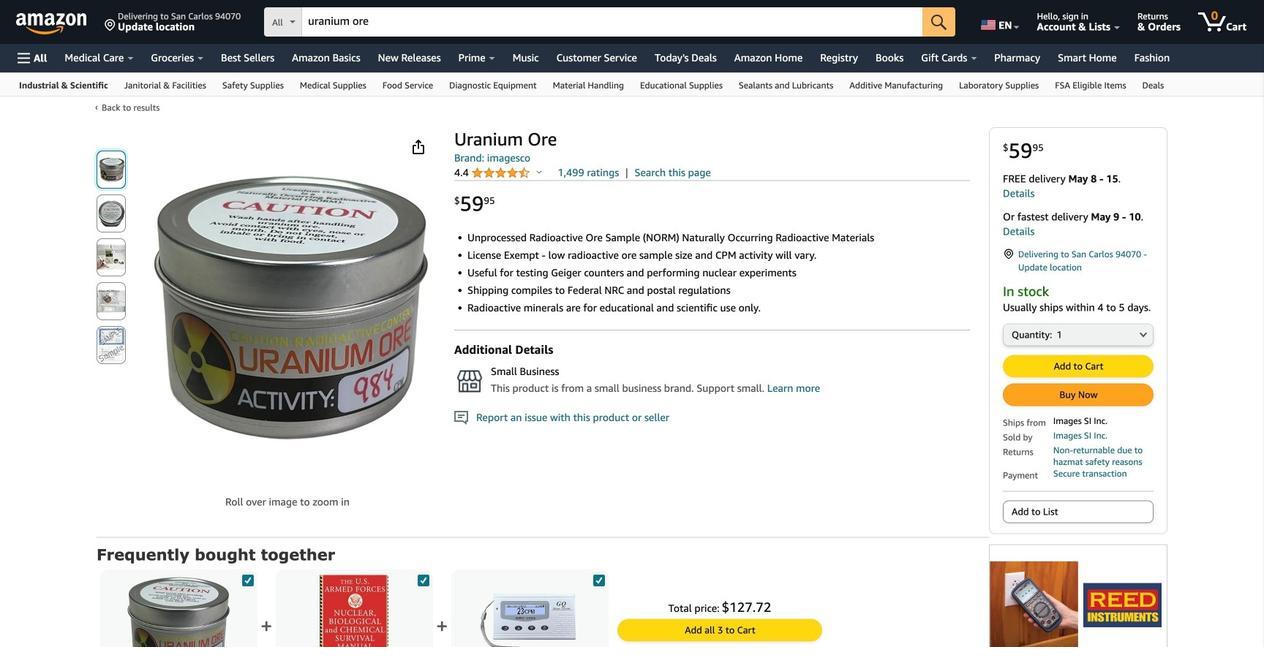 Task type: locate. For each thing, give the bounding box(es) containing it.
uranium ore image
[[137, 167, 438, 447], [127, 576, 230, 648]]

1 horizontal spatial checkbox image
[[418, 575, 430, 587]]

None search field
[[264, 7, 956, 38]]

1 vertical spatial uranium ore image
[[127, 576, 230, 648]]

1 checkbox image from the left
[[242, 575, 254, 587]]

main content
[[82, 127, 1181, 648]]

Search Amazon text field
[[302, 8, 923, 36]]

None radio
[[1003, 501, 1154, 524]]

None submit
[[923, 7, 956, 37], [97, 152, 125, 188], [97, 195, 125, 232], [97, 239, 125, 276], [97, 283, 125, 320], [97, 327, 125, 364], [618, 620, 822, 642], [923, 7, 956, 37], [97, 152, 125, 188], [97, 195, 125, 232], [97, 239, 125, 276], [97, 283, 125, 320], [97, 327, 125, 364], [618, 620, 822, 642]]

dropdown image
[[1140, 332, 1148, 338]]

none search field inside 'navigation' "navigation"
[[264, 7, 956, 38]]

navigation navigation
[[0, 0, 1265, 97]]

0 horizontal spatial checkbox image
[[242, 575, 254, 587]]

checkbox image
[[242, 575, 254, 587], [418, 575, 430, 587]]

amazon image
[[16, 13, 87, 35]]



Task type: vqa. For each thing, say whether or not it's contained in the screenshot.
1,530
no



Task type: describe. For each thing, give the bounding box(es) containing it.
2 checkbox image from the left
[[418, 575, 430, 587]]

checkbox image
[[594, 575, 605, 587]]

gq gmc-300s digital nuclear radiation detector monitor meter geiger counter radiation dosimeter image
[[479, 576, 581, 648]]

0 vertical spatial uranium ore image
[[137, 167, 438, 447]]

popover image
[[537, 170, 542, 174]]

report an issue with this product or seller image
[[455, 411, 468, 425]]

u.s. armed forces nuclear, biological and chemical survival manual image
[[303, 576, 406, 648]]



